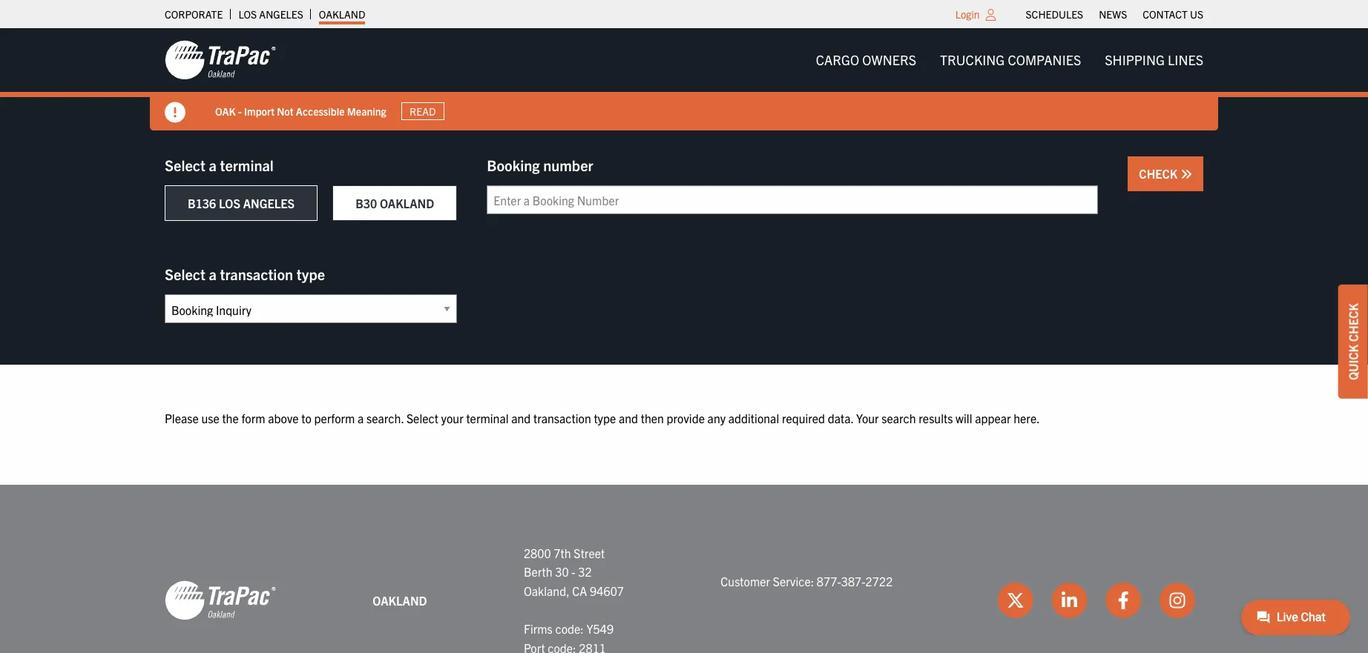 Task type: locate. For each thing, give the bounding box(es) containing it.
accessible
[[296, 104, 345, 118]]

owners
[[862, 51, 916, 68]]

above
[[268, 411, 299, 426]]

read link
[[401, 102, 444, 120]]

877-
[[817, 574, 841, 589]]

a for transaction
[[209, 265, 217, 283]]

will
[[956, 411, 972, 426]]

customer service: 877-387-2722
[[721, 574, 893, 589]]

shipping lines link
[[1093, 45, 1215, 75]]

contact
[[1143, 7, 1188, 21]]

angeles left oakland link
[[259, 7, 303, 21]]

oakland,
[[524, 584, 570, 599]]

light image
[[986, 9, 996, 21]]

0 horizontal spatial type
[[297, 265, 325, 283]]

1 vertical spatial select
[[165, 265, 205, 283]]

1 horizontal spatial -
[[572, 565, 576, 580]]

quick check link
[[1338, 285, 1368, 399]]

0 vertical spatial oakland image
[[165, 39, 276, 81]]

2800
[[524, 546, 551, 561]]

check
[[1139, 166, 1180, 181], [1346, 303, 1361, 342]]

1 vertical spatial type
[[594, 411, 616, 426]]

appear
[[975, 411, 1011, 426]]

1 vertical spatial los
[[219, 196, 240, 211]]

corporate link
[[165, 4, 223, 24]]

check button
[[1128, 157, 1203, 191]]

1 vertical spatial a
[[209, 265, 217, 283]]

shipping
[[1105, 51, 1165, 68]]

angeles down select a terminal
[[243, 196, 295, 211]]

please use the form above to perform a search. select your terminal and transaction type and then provide any additional required data. your search results will appear here.
[[165, 411, 1040, 426]]

a down b136
[[209, 265, 217, 283]]

1 vertical spatial -
[[572, 565, 576, 580]]

1 vertical spatial terminal
[[466, 411, 509, 426]]

a up b136
[[209, 156, 217, 174]]

berth
[[524, 565, 552, 580]]

2 vertical spatial select
[[407, 411, 438, 426]]

a left search.
[[358, 411, 364, 426]]

0 horizontal spatial -
[[238, 104, 242, 118]]

and
[[511, 411, 531, 426], [619, 411, 638, 426]]

terminal right your
[[466, 411, 509, 426]]

oakland image
[[165, 39, 276, 81], [165, 580, 276, 622]]

1 vertical spatial check
[[1346, 303, 1361, 342]]

oak
[[215, 104, 236, 118]]

menu bar down light image
[[804, 45, 1215, 75]]

0 horizontal spatial terminal
[[220, 156, 274, 174]]

1 vertical spatial angeles
[[243, 196, 295, 211]]

b30 oakland
[[356, 196, 434, 211]]

select left your
[[407, 411, 438, 426]]

1 and from the left
[[511, 411, 531, 426]]

select
[[165, 156, 205, 174], [165, 265, 205, 283], [407, 411, 438, 426]]

companies
[[1008, 51, 1081, 68]]

0 vertical spatial a
[[209, 156, 217, 174]]

code:
[[555, 622, 584, 637]]

1 horizontal spatial and
[[619, 411, 638, 426]]

select for select a terminal
[[165, 156, 205, 174]]

select down b136
[[165, 265, 205, 283]]

menu bar
[[1018, 4, 1211, 24], [804, 45, 1215, 75]]

contact us link
[[1143, 4, 1203, 24]]

30
[[555, 565, 569, 580]]

2 oakland image from the top
[[165, 580, 276, 622]]

0 horizontal spatial and
[[511, 411, 531, 426]]

1 vertical spatial oakland image
[[165, 580, 276, 622]]

and right your
[[511, 411, 531, 426]]

number
[[543, 156, 593, 174]]

1 horizontal spatial transaction
[[533, 411, 591, 426]]

0 vertical spatial transaction
[[220, 265, 293, 283]]

terminal up b136 los angeles
[[220, 156, 274, 174]]

los
[[238, 7, 257, 21], [219, 196, 240, 211]]

trucking
[[940, 51, 1005, 68]]

a for terminal
[[209, 156, 217, 174]]

0 vertical spatial select
[[165, 156, 205, 174]]

schedules
[[1026, 7, 1083, 21]]

- right oak
[[238, 104, 242, 118]]

search
[[882, 411, 916, 426]]

lines
[[1168, 51, 1203, 68]]

1 horizontal spatial type
[[594, 411, 616, 426]]

transaction
[[220, 265, 293, 283], [533, 411, 591, 426]]

0 horizontal spatial check
[[1139, 166, 1180, 181]]

los right corporate link
[[238, 7, 257, 21]]

menu bar containing cargo owners
[[804, 45, 1215, 75]]

- right 30
[[572, 565, 576, 580]]

a
[[209, 156, 217, 174], [209, 265, 217, 283], [358, 411, 364, 426]]

banner
[[0, 28, 1368, 131]]

contact us
[[1143, 7, 1203, 21]]

b136
[[188, 196, 216, 211]]

news
[[1099, 7, 1127, 21]]

cargo owners
[[816, 51, 916, 68]]

menu bar up 'shipping'
[[1018, 4, 1211, 24]]

1 horizontal spatial terminal
[[466, 411, 509, 426]]

0 vertical spatial -
[[238, 104, 242, 118]]

angeles
[[259, 7, 303, 21], [243, 196, 295, 211]]

then
[[641, 411, 664, 426]]

data.
[[828, 411, 854, 426]]

0 vertical spatial angeles
[[259, 7, 303, 21]]

any
[[708, 411, 726, 426]]

7th
[[554, 546, 571, 561]]

select up b136
[[165, 156, 205, 174]]

0 vertical spatial check
[[1139, 166, 1180, 181]]

los angeles link
[[238, 4, 303, 24]]

use
[[201, 411, 219, 426]]

footer
[[0, 485, 1368, 654]]

select for select a transaction type
[[165, 265, 205, 283]]

-
[[238, 104, 242, 118], [572, 565, 576, 580]]

please
[[165, 411, 199, 426]]

type
[[297, 265, 325, 283], [594, 411, 616, 426]]

2 vertical spatial oakland
[[373, 593, 427, 608]]

1 vertical spatial menu bar
[[804, 45, 1215, 75]]

oakland
[[319, 7, 365, 21], [380, 196, 434, 211], [373, 593, 427, 608]]

corporate
[[165, 7, 223, 21]]

and left then
[[619, 411, 638, 426]]

banner containing cargo owners
[[0, 28, 1368, 131]]

1 vertical spatial oakland
[[380, 196, 434, 211]]

terminal
[[220, 156, 274, 174], [466, 411, 509, 426]]

los right b136
[[219, 196, 240, 211]]

0 vertical spatial menu bar
[[1018, 4, 1211, 24]]

0 vertical spatial type
[[297, 265, 325, 283]]



Task type: vqa. For each thing, say whether or not it's contained in the screenshot.
Check button
yes



Task type: describe. For each thing, give the bounding box(es) containing it.
- inside banner
[[238, 104, 242, 118]]

los angeles
[[238, 7, 303, 21]]

check inside button
[[1139, 166, 1180, 181]]

solid image
[[165, 102, 185, 123]]

2 vertical spatial a
[[358, 411, 364, 426]]

y549
[[586, 622, 614, 637]]

select a terminal
[[165, 156, 274, 174]]

2800 7th street berth 30 - 32 oakland, ca 94607
[[524, 546, 624, 599]]

0 vertical spatial terminal
[[220, 156, 274, 174]]

solid image
[[1180, 168, 1192, 180]]

results
[[919, 411, 953, 426]]

oakland link
[[319, 4, 365, 24]]

trucking companies link
[[928, 45, 1093, 75]]

schedules link
[[1026, 4, 1083, 24]]

news link
[[1099, 4, 1127, 24]]

us
[[1190, 7, 1203, 21]]

oakland image inside footer
[[165, 580, 276, 622]]

oak - import not accessible meaning
[[215, 104, 386, 118]]

quick check
[[1346, 303, 1361, 380]]

1 oakland image from the top
[[165, 39, 276, 81]]

login link
[[955, 7, 980, 21]]

firms code:  y549
[[524, 622, 614, 637]]

search.
[[367, 411, 404, 426]]

customer
[[721, 574, 770, 589]]

meaning
[[347, 104, 386, 118]]

street
[[574, 546, 605, 561]]

32
[[578, 565, 592, 580]]

0 vertical spatial los
[[238, 7, 257, 21]]

1 horizontal spatial check
[[1346, 303, 1361, 342]]

b30
[[356, 196, 377, 211]]

to
[[301, 411, 311, 426]]

0 horizontal spatial transaction
[[220, 265, 293, 283]]

read
[[410, 105, 436, 118]]

select a transaction type
[[165, 265, 325, 283]]

2 and from the left
[[619, 411, 638, 426]]

perform
[[314, 411, 355, 426]]

import
[[244, 104, 275, 118]]

94607
[[590, 584, 624, 599]]

b136 los angeles
[[188, 196, 295, 211]]

cargo
[[816, 51, 859, 68]]

login
[[955, 7, 980, 21]]

provide
[[667, 411, 705, 426]]

ca
[[572, 584, 587, 599]]

the
[[222, 411, 239, 426]]

2722
[[866, 574, 893, 589]]

required
[[782, 411, 825, 426]]

form
[[241, 411, 265, 426]]

0 vertical spatial oakland
[[319, 7, 365, 21]]

here.
[[1014, 411, 1040, 426]]

footer containing 2800 7th street
[[0, 485, 1368, 654]]

Booking number text field
[[487, 185, 1098, 214]]

not
[[277, 104, 294, 118]]

quick
[[1346, 344, 1361, 380]]

shipping lines
[[1105, 51, 1203, 68]]

service:
[[773, 574, 814, 589]]

booking number
[[487, 156, 593, 174]]

firms
[[524, 622, 553, 637]]

- inside the 2800 7th street berth 30 - 32 oakland, ca 94607
[[572, 565, 576, 580]]

menu bar containing schedules
[[1018, 4, 1211, 24]]

additional
[[728, 411, 779, 426]]

your
[[441, 411, 464, 426]]

trucking companies
[[940, 51, 1081, 68]]

cargo owners link
[[804, 45, 928, 75]]

booking
[[487, 156, 540, 174]]

387-
[[841, 574, 866, 589]]

your
[[856, 411, 879, 426]]

1 vertical spatial transaction
[[533, 411, 591, 426]]



